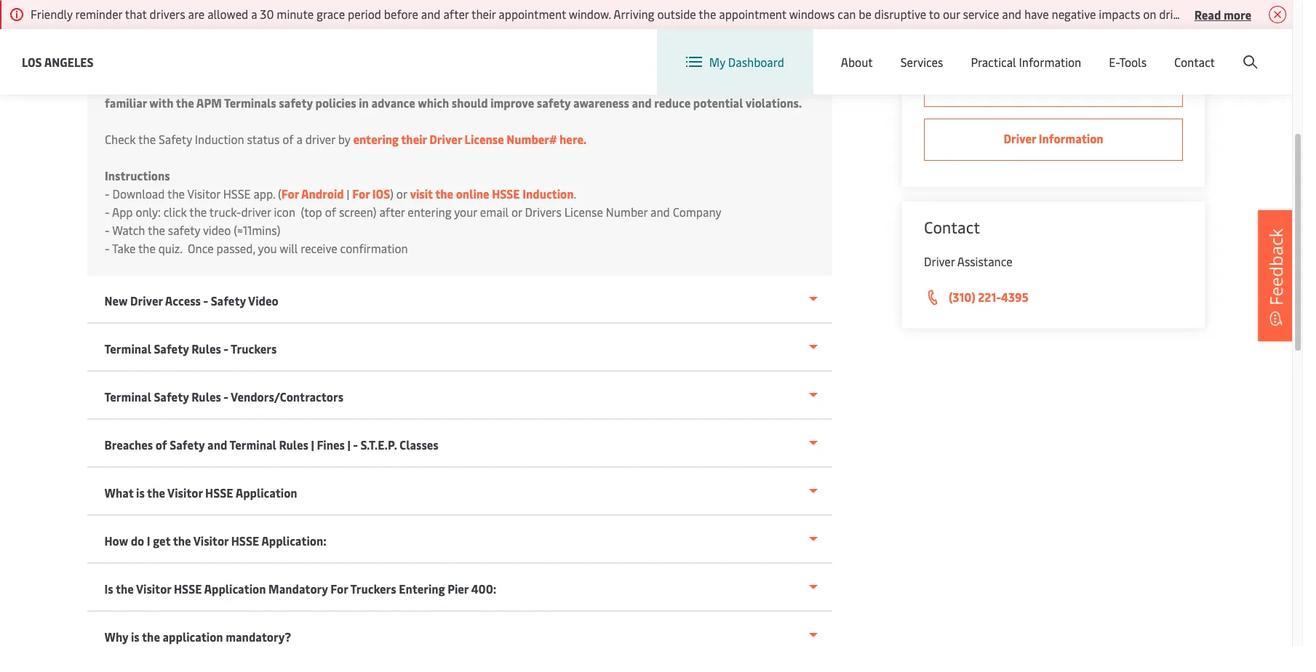 Task type: describe. For each thing, give the bounding box(es) containing it.
0 vertical spatial apm
[[157, 58, 182, 74]]

license inside instructions - download the visitor hsse app. ( for android | for ios ) or visit the online hsse induction . - app only: click the truck-driver icon  (top of screen) after entering your email or drivers license number and company - watch the safety video (≈11mins) - take the quiz.  once passed, you will receive confirmation
[[565, 204, 603, 220]]

terminal for terminal safety rules - truckers
[[105, 341, 152, 357]]

passed,
[[217, 240, 255, 256]]

a for driver
[[297, 131, 303, 147]]

e-tools button
[[1110, 29, 1147, 95]]

company
[[673, 204, 722, 220]]

online
[[456, 186, 490, 202]]

at
[[582, 58, 593, 74]]

android
[[301, 186, 344, 202]]

(top
[[301, 204, 322, 220]]

0 horizontal spatial or
[[397, 186, 407, 202]]

ensure
[[697, 76, 733, 92]]

the right is
[[116, 581, 134, 597]]

code
[[487, 58, 513, 74]]

driver assistance
[[925, 253, 1013, 269]]

and inside dropdown button
[[208, 437, 228, 453]]

to up with
[[147, 76, 159, 92]]

my dashboard
[[710, 54, 785, 70]]

e-
[[1110, 54, 1120, 70]]

you inside access to apm terminals los angeles requires an authorization pass qr code to be shown at twic check. drivers, contractors and visitors to apm terminals los angeles must complete our safety induction quiz to access the qr code. this will ensure you are familiar with the apm terminals safety policies in advance which should improve safety awareness and reduce potential violations.
[[735, 76, 755, 92]]

should
[[452, 95, 488, 111]]

hsse up email
[[492, 186, 520, 202]]

arriving
[[614, 6, 655, 22]]

vendors/contractors
[[231, 389, 344, 405]]

are inside access to apm terminals los angeles requires an authorization pass qr code to be shown at twic check. drivers, contractors and visitors to apm terminals los angeles must complete our safety induction quiz to access the qr code. this will ensure you are familiar with the apm terminals safety policies in advance which should improve safety awareness and reduce potential violations.
[[757, 76, 775, 92]]

los angeles link
[[22, 53, 94, 71]]

driver inside dropdown button
[[131, 293, 163, 309]]

access inside access to apm terminals los angeles requires an authorization pass qr code to be shown at twic check. drivers, contractors and visitors to apm terminals los angeles must complete our safety induction quiz to access the qr code. this will ensure you are familiar with the apm terminals safety policies in advance which should improve safety awareness and reduce potential violations.
[[105, 58, 141, 74]]

breaches of safety and terminal rules | fines | - s.t.e.p. classes
[[105, 437, 439, 453]]

1 horizontal spatial qr
[[602, 76, 617, 92]]

read more button
[[1195, 5, 1252, 23]]

4395
[[1002, 289, 1029, 305]]

download
[[112, 186, 165, 202]]

e-tools
[[1110, 54, 1147, 70]]

get
[[153, 533, 171, 549]]

login / create account
[[1148, 43, 1265, 59]]

be inside access to apm terminals los angeles requires an authorization pass qr code to be shown at twic check. drivers, contractors and visitors to apm terminals los angeles must complete our safety induction quiz to access the qr code. this will ensure you are familiar with the apm terminals safety policies in advance which should improve safety awareness and reduce potential violations.
[[529, 58, 543, 74]]

rules inside dropdown button
[[279, 437, 309, 453]]

rules for vendors/contractors
[[192, 389, 222, 405]]

hsse up how do i get the visitor hsse application:
[[206, 485, 234, 501]]

contact button
[[1175, 29, 1216, 95]]

0 vertical spatial contact
[[1175, 54, 1216, 70]]

terminal safety rules - truckers
[[105, 341, 277, 357]]

menu
[[1049, 43, 1078, 59]]

for android link
[[282, 186, 344, 202]]

confirmation
[[340, 240, 408, 256]]

1 horizontal spatial their
[[472, 6, 496, 22]]

0 horizontal spatial qr
[[470, 58, 485, 74]]

| left fines
[[312, 437, 315, 453]]

potential
[[694, 95, 744, 111]]

angeles left "requires" in the left top of the page
[[260, 58, 302, 74]]

| inside instructions - download the visitor hsse app. ( for android | for ios ) or visit the online hsse induction . - app only: click the truck-driver icon  (top of screen) after entering your email or drivers license number and company - watch the safety video (≈11mins) - take the quiz.  once passed, you will receive confirmation
[[347, 186, 350, 202]]

to right quiz
[[530, 76, 542, 92]]

entering
[[399, 581, 446, 597]]

screen)
[[339, 204, 377, 220]]

hsse left application:
[[232, 533, 260, 549]]

more
[[1224, 6, 1252, 22]]

new driver access - safety video button
[[87, 276, 833, 324]]

tools
[[1120, 54, 1147, 70]]

pass
[[443, 58, 467, 74]]

negative
[[1052, 6, 1097, 22]]

of inside instructions - download the visitor hsse app. ( for android | for ios ) or visit the online hsse induction . - app only: click the truck-driver icon  (top of screen) after entering your email or drivers license number and company - watch the safety video (≈11mins) - take the quiz.  once passed, you will receive confirmation
[[325, 204, 336, 220]]

services button
[[901, 29, 944, 95]]

who
[[1198, 6, 1220, 22]]

new
[[105, 293, 128, 309]]

the right check
[[138, 131, 156, 147]]

practical information button
[[971, 29, 1082, 95]]

services
[[901, 54, 944, 70]]

friendly reminder that drivers are allowed a 30 minute grace period before and after their appointment window. arriving outside the appointment windows can be disruptive to our service and have negative impacts on drivers who arrive on time. d
[[31, 6, 1304, 22]]

global
[[1012, 43, 1046, 59]]

2 horizontal spatial for
[[353, 186, 370, 202]]

entering inside instructions - download the visitor hsse app. ( for android | for ios ) or visit the online hsse induction . - app only: click the truck-driver icon  (top of screen) after entering your email or drivers license number and company - watch the safety video (≈11mins) - take the quiz.  once passed, you will receive confirmation
[[408, 204, 452, 220]]

global menu button
[[980, 29, 1093, 72]]

the right click
[[189, 204, 207, 220]]

and down code.
[[632, 95, 652, 111]]

entering their driver license number# here. link
[[353, 131, 587, 147]]

number
[[606, 204, 648, 220]]

driver information link
[[925, 119, 1184, 161]]

click
[[164, 204, 187, 220]]

application:
[[262, 533, 327, 549]]

must
[[309, 76, 336, 92]]

is
[[105, 581, 114, 597]]

drivers,
[[662, 58, 704, 74]]

terminal safety rules - truckers button
[[87, 324, 833, 372]]

/
[[1178, 43, 1183, 59]]

safety inside instructions - download the visitor hsse app. ( for android | for ios ) or visit the online hsse induction . - app only: click the truck-driver icon  (top of screen) after entering your email or drivers license number and company - watch the safety video (≈11mins) - take the quiz.  once passed, you will receive confirmation
[[168, 222, 200, 238]]

how do i get the visitor hsse application: button
[[87, 516, 833, 564]]

only:
[[136, 204, 161, 220]]

ios
[[373, 186, 390, 202]]

1 appointment from the left
[[499, 6, 566, 22]]

window.
[[569, 6, 611, 22]]

visitor inside instructions - download the visitor hsse app. ( for android | for ios ) or visit the online hsse induction . - app only: click the truck-driver icon  (top of screen) after entering your email or drivers license number and company - watch the safety video (≈11mins) - take the quiz.  once passed, you will receive confirmation
[[187, 186, 220, 202]]

.
[[574, 186, 577, 202]]

mandatory
[[269, 581, 328, 597]]

0 vertical spatial are
[[188, 6, 205, 22]]

los down 'friendly'
[[22, 54, 42, 70]]

instructions
[[105, 167, 170, 183]]

1 drivers from the left
[[150, 6, 185, 22]]

terminal safety rules - vendors/contractors
[[105, 389, 344, 405]]

why
[[105, 629, 129, 645]]

classes
[[400, 437, 439, 453]]

visitor down 'what is the visitor hsse application'
[[194, 533, 229, 549]]

1 horizontal spatial or
[[512, 204, 522, 220]]

check the safety induction status of a driver by entering their driver license number# here.
[[105, 131, 587, 147]]

grace
[[317, 6, 345, 22]]

time.
[[1272, 6, 1298, 22]]

0 horizontal spatial for
[[282, 186, 299, 202]]

1 on from the left
[[1144, 6, 1157, 22]]

(
[[278, 186, 282, 202]]

here.
[[560, 131, 587, 147]]

1 vertical spatial their
[[401, 131, 427, 147]]

login / create account link
[[1121, 29, 1265, 72]]

visitor up get
[[168, 485, 203, 501]]

1 vertical spatial truckers
[[351, 581, 397, 597]]

windows
[[790, 6, 835, 22]]

induction inside instructions - download the visitor hsse app. ( for android | for ios ) or visit the online hsse induction . - app only: click the truck-driver icon  (top of screen) after entering your email or drivers license number and company - watch the safety video (≈11mins) - take the quiz.  once passed, you will receive confirmation
[[523, 186, 574, 202]]

truck-
[[210, 204, 241, 220]]

why is the application mandatory?
[[105, 629, 292, 645]]

los down allowed
[[240, 58, 258, 74]]

will inside access to apm terminals los angeles requires an authorization pass qr code to be shown at twic check. drivers, contractors and visitors to apm terminals los angeles must complete our safety induction quiz to access the qr code. this will ensure you are familiar with the apm terminals safety policies in advance which should improve safety awareness and reduce potential violations.
[[675, 76, 694, 92]]

to right disruptive
[[929, 6, 941, 22]]

switch
[[883, 42, 918, 58]]

1 vertical spatial terminals
[[189, 76, 241, 92]]

the right outside
[[699, 6, 717, 22]]

safety inside access to apm terminals los angeles requires an authorization pass qr code to be shown at twic check. drivers, contractors and visitors to apm terminals los angeles must complete our safety induction quiz to access the qr code. this will ensure you are familiar with the apm terminals safety policies in advance which should improve safety awareness and reduce potential violations.
[[413, 76, 448, 92]]

read more
[[1195, 6, 1252, 22]]

which
[[418, 95, 449, 111]]

safety down with
[[159, 131, 192, 147]]

the right what in the bottom of the page
[[147, 485, 166, 501]]

to up quiz
[[515, 58, 527, 74]]

1 vertical spatial apm
[[161, 76, 187, 92]]

2 appointment from the left
[[719, 6, 787, 22]]

before
[[384, 6, 419, 22]]

access inside new driver access - safety video dropdown button
[[165, 293, 201, 309]]

account
[[1222, 43, 1265, 59]]

code.
[[620, 76, 648, 92]]

drivers
[[525, 204, 562, 220]]



Task type: locate. For each thing, give the bounding box(es) containing it.
0 vertical spatial qr
[[470, 58, 485, 74]]

are up violations.
[[757, 76, 775, 92]]

0 vertical spatial license
[[465, 131, 504, 147]]

application
[[163, 629, 224, 645]]

0 horizontal spatial driver
[[241, 204, 271, 220]]

rules for truckers
[[192, 341, 222, 357]]

shown
[[545, 58, 580, 74]]

be left shown
[[529, 58, 543, 74]]

breaches
[[105, 437, 153, 453]]

location
[[921, 42, 966, 58]]

requires
[[305, 58, 349, 74]]

status
[[247, 131, 280, 147]]

driver information
[[1004, 130, 1104, 146]]

1 horizontal spatial our
[[943, 6, 961, 22]]

terminal
[[105, 341, 152, 357], [105, 389, 152, 405], [230, 437, 277, 453]]

0 vertical spatial information
[[1020, 54, 1082, 70]]

will left receive
[[280, 240, 298, 256]]

induction up should on the top left
[[450, 76, 502, 92]]

1 horizontal spatial access
[[165, 293, 201, 309]]

for up the screen)
[[353, 186, 370, 202]]

0 horizontal spatial safety
[[168, 222, 200, 238]]

of right breaches
[[156, 437, 168, 453]]

appointment left the window.
[[499, 6, 566, 22]]

30
[[260, 6, 274, 22]]

- left app at left
[[105, 204, 110, 220]]

2 vertical spatial terminal
[[230, 437, 277, 453]]

safety up which
[[413, 76, 448, 92]]

0 vertical spatial or
[[397, 186, 407, 202]]

will
[[675, 76, 694, 92], [280, 240, 298, 256]]

terminal for terminal safety rules - vendors/contractors
[[105, 389, 152, 405]]

check
[[105, 131, 136, 147]]

safety left video
[[211, 293, 246, 309]]

- up terminal safety rules - vendors/contractors
[[224, 341, 229, 357]]

truckers
[[231, 341, 277, 357], [351, 581, 397, 597]]

| right fines
[[348, 437, 351, 453]]

the down at
[[581, 76, 599, 92]]

1 horizontal spatial safety
[[279, 95, 313, 111]]

mandatory?
[[226, 629, 292, 645]]

1 horizontal spatial induction
[[450, 76, 502, 92]]

service
[[964, 6, 1000, 22]]

s.t.e.p.
[[361, 437, 397, 453]]

0 vertical spatial will
[[675, 76, 694, 92]]

on
[[1144, 6, 1157, 22], [1256, 6, 1269, 22]]

and right before
[[421, 6, 441, 22]]

or right email
[[512, 204, 522, 220]]

2 horizontal spatial safety
[[537, 95, 571, 111]]

0 horizontal spatial drivers
[[150, 6, 185, 22]]

contractors
[[707, 58, 769, 74]]

0 horizontal spatial access
[[105, 58, 141, 74]]

their
[[472, 6, 496, 22], [401, 131, 427, 147]]

to
[[929, 6, 941, 22], [143, 58, 155, 74], [515, 58, 527, 74], [147, 76, 159, 92], [530, 76, 542, 92]]

1 horizontal spatial of
[[283, 131, 294, 147]]

arrive
[[1223, 6, 1253, 22]]

license down should on the top left
[[465, 131, 504, 147]]

after
[[444, 6, 469, 22], [380, 204, 405, 220]]

1 vertical spatial terminal
[[105, 389, 152, 405]]

the right get
[[173, 533, 192, 549]]

our inside access to apm terminals los angeles requires an authorization pass qr code to be shown at twic check. drivers, contractors and visitors to apm terminals los angeles must complete our safety induction quiz to access the qr code. this will ensure you are familiar with the apm terminals safety policies in advance which should improve safety awareness and reduce potential violations.
[[392, 76, 410, 92]]

0 vertical spatial application
[[236, 485, 298, 501]]

will inside instructions - download the visitor hsse app. ( for android | for ios ) or visit the online hsse induction . - app only: click the truck-driver icon  (top of screen) after entering your email or drivers license number and company - watch the safety video (≈11mins) - take the quiz.  once passed, you will receive confirmation
[[280, 240, 298, 256]]

you down (≈11mins)
[[258, 240, 277, 256]]

angeles
[[44, 54, 94, 70], [260, 58, 302, 74], [264, 76, 307, 92]]

the down only:
[[148, 222, 165, 238]]

to up visitors
[[143, 58, 155, 74]]

2 horizontal spatial induction
[[523, 186, 574, 202]]

1 vertical spatial access
[[165, 293, 201, 309]]

rules down terminal safety rules - truckers
[[192, 389, 222, 405]]

you inside instructions - download the visitor hsse app. ( for android | for ios ) or visit the online hsse induction . - app only: click the truck-driver icon  (top of screen) after entering your email or drivers license number and company - watch the safety video (≈11mins) - take the quiz.  once passed, you will receive confirmation
[[258, 240, 277, 256]]

angeles down 'friendly'
[[44, 54, 94, 70]]

by
[[338, 131, 350, 147]]

induction left status
[[195, 131, 244, 147]]

terminals
[[185, 58, 237, 74], [189, 76, 241, 92], [224, 95, 276, 111]]

1 horizontal spatial appointment
[[719, 6, 787, 22]]

is right the why
[[131, 629, 140, 645]]

with
[[149, 95, 174, 111]]

2 vertical spatial of
[[156, 437, 168, 453]]

why is the application mandatory? button
[[87, 612, 833, 646]]

- up terminal safety rules - truckers
[[204, 293, 209, 309]]

0 horizontal spatial appointment
[[499, 6, 566, 22]]

1 vertical spatial are
[[757, 76, 775, 92]]

drivers right the that
[[150, 6, 185, 22]]

is for why
[[131, 629, 140, 645]]

0 vertical spatial after
[[444, 6, 469, 22]]

safety inside 'breaches of safety and terminal rules | fines | - s.t.e.p. classes' dropdown button
[[170, 437, 205, 453]]

- left 'take'
[[105, 240, 110, 256]]

0 horizontal spatial be
[[529, 58, 543, 74]]

qr
[[470, 58, 485, 74], [602, 76, 617, 92]]

1 horizontal spatial will
[[675, 76, 694, 92]]

a right status
[[297, 131, 303, 147]]

0 vertical spatial a
[[251, 6, 257, 22]]

terminal down new
[[105, 341, 152, 357]]

0 vertical spatial of
[[283, 131, 294, 147]]

safety inside terminal safety rules - vendors/contractors dropdown button
[[154, 389, 189, 405]]

the
[[699, 6, 717, 22], [581, 76, 599, 92], [176, 95, 194, 111], [138, 131, 156, 147], [167, 186, 185, 202], [435, 186, 454, 202], [189, 204, 207, 220], [148, 222, 165, 238], [138, 240, 156, 256], [147, 485, 166, 501], [173, 533, 192, 549], [116, 581, 134, 597], [142, 629, 160, 645]]

|
[[347, 186, 350, 202], [312, 437, 315, 453], [348, 437, 351, 453]]

is the visitor hsse application mandatory for truckers entering pier 400: button
[[87, 564, 833, 612]]

is the visitor hsse application mandatory for truckers entering pier 400:
[[105, 581, 497, 597]]

2 vertical spatial rules
[[279, 437, 309, 453]]

hsse up application
[[174, 581, 202, 597]]

their down which
[[401, 131, 427, 147]]

1 vertical spatial you
[[258, 240, 277, 256]]

app
[[112, 204, 133, 220]]

- down terminal safety rules - truckers
[[224, 389, 229, 405]]

| up the screen)
[[347, 186, 350, 202]]

receive
[[301, 240, 338, 256]]

0 horizontal spatial entering
[[353, 131, 399, 147]]

1 vertical spatial will
[[280, 240, 298, 256]]

be right can
[[859, 6, 872, 22]]

(310)
[[949, 289, 976, 305]]

rules left fines
[[279, 437, 309, 453]]

1 vertical spatial license
[[565, 204, 603, 220]]

1 vertical spatial of
[[325, 204, 336, 220]]

1 vertical spatial induction
[[195, 131, 244, 147]]

close alert image
[[1270, 6, 1287, 23]]

of
[[283, 131, 294, 147], [325, 204, 336, 220], [156, 437, 168, 453]]

0 vertical spatial rules
[[192, 341, 222, 357]]

0 vertical spatial their
[[472, 6, 496, 22]]

1 vertical spatial rules
[[192, 389, 222, 405]]

0 vertical spatial terminal
[[105, 341, 152, 357]]

and up violations.
[[772, 58, 792, 74]]

in
[[359, 95, 369, 111]]

of right (top at top left
[[325, 204, 336, 220]]

for right app.
[[282, 186, 299, 202]]

for right mandatory
[[331, 581, 349, 597]]

1 vertical spatial entering
[[408, 204, 452, 220]]

(310) 221-4395
[[949, 289, 1029, 305]]

application down breaches of safety and terminal rules | fines | - s.t.e.p. classes
[[236, 485, 298, 501]]

driver up (≈11mins)
[[241, 204, 271, 220]]

0 horizontal spatial will
[[280, 240, 298, 256]]

create
[[1186, 43, 1220, 59]]

1 horizontal spatial entering
[[408, 204, 452, 220]]

driver inside instructions - download the visitor hsse app. ( for android | for ios ) or visit the online hsse induction . - app only: click the truck-driver icon  (top of screen) after entering your email or drivers license number and company - watch the safety video (≈11mins) - take the quiz.  once passed, you will receive confirmation
[[241, 204, 271, 220]]

what is the visitor hsse application
[[105, 485, 298, 501]]

1 horizontal spatial for
[[331, 581, 349, 597]]

safety down "access"
[[537, 95, 571, 111]]

- left the download
[[105, 186, 110, 202]]

0 vertical spatial access
[[105, 58, 141, 74]]

1 vertical spatial contact
[[925, 216, 981, 238]]

or
[[397, 186, 407, 202], [512, 204, 522, 220]]

will down drivers,
[[675, 76, 694, 92]]

0 vertical spatial induction
[[450, 76, 502, 92]]

terminal down terminal safety rules - vendors/contractors
[[230, 437, 277, 453]]

safety inside terminal safety rules - truckers dropdown button
[[154, 341, 189, 357]]

2 on from the left
[[1256, 6, 1269, 22]]

our down authorization
[[392, 76, 410, 92]]

and inside instructions - download the visitor hsse app. ( for android | for ios ) or visit the online hsse induction . - app only: click the truck-driver icon  (top of screen) after entering your email or drivers license number and company - watch the safety video (≈11mins) - take the quiz.  once passed, you will receive confirmation
[[651, 204, 670, 220]]

access up terminal safety rules - truckers
[[165, 293, 201, 309]]

appointment
[[499, 6, 566, 22], [719, 6, 787, 22]]

1 vertical spatial be
[[529, 58, 543, 74]]

0 horizontal spatial you
[[258, 240, 277, 256]]

1 horizontal spatial truckers
[[351, 581, 397, 597]]

0 horizontal spatial our
[[392, 76, 410, 92]]

0 vertical spatial is
[[137, 485, 145, 501]]

0 horizontal spatial truckers
[[231, 341, 277, 357]]

1 horizontal spatial be
[[859, 6, 872, 22]]

the right the why
[[142, 629, 160, 645]]

my dashboard button
[[686, 29, 785, 95]]

new driver access - safety video
[[105, 293, 279, 309]]

for ios link
[[353, 186, 390, 202]]

information
[[1020, 54, 1082, 70], [1039, 130, 1104, 146]]

friendly
[[31, 6, 73, 22]]

0 horizontal spatial of
[[156, 437, 168, 453]]

a left the '30'
[[251, 6, 257, 22]]

los
[[22, 54, 42, 70], [240, 58, 258, 74], [244, 76, 262, 92]]

minute
[[277, 6, 314, 22]]

0 horizontal spatial contact
[[925, 216, 981, 238]]

and down terminal safety rules - vendors/contractors
[[208, 437, 228, 453]]

visitor up truck-
[[187, 186, 220, 202]]

- inside dropdown button
[[354, 437, 359, 453]]

safety down 'must'
[[279, 95, 313, 111]]

can
[[838, 6, 856, 22]]

0 vertical spatial be
[[859, 6, 872, 22]]

the right visit
[[435, 186, 454, 202]]

what is the visitor hsse application button
[[87, 468, 833, 516]]

angeles left 'must'
[[264, 76, 307, 92]]

your
[[454, 204, 477, 220]]

1 horizontal spatial after
[[444, 6, 469, 22]]

visit
[[410, 186, 433, 202]]

los up status
[[244, 76, 262, 92]]

truckers left entering
[[351, 581, 397, 597]]

0 vertical spatial driver
[[306, 131, 335, 147]]

and right number
[[651, 204, 670, 220]]

safety up 'what is the visitor hsse application'
[[170, 437, 205, 453]]

their up the code
[[472, 6, 496, 22]]

the up click
[[167, 186, 185, 202]]

license
[[465, 131, 504, 147], [565, 204, 603, 220]]

- left watch
[[105, 222, 110, 238]]

disruptive
[[875, 6, 927, 22]]

1 vertical spatial qr
[[602, 76, 617, 92]]

access
[[105, 58, 141, 74], [165, 293, 201, 309]]

safety inside new driver access - safety video dropdown button
[[211, 293, 246, 309]]

1 vertical spatial application
[[205, 581, 266, 597]]

1 vertical spatial is
[[131, 629, 140, 645]]

global menu
[[1012, 43, 1078, 59]]

practical information
[[971, 54, 1082, 70]]

how do i get the visitor hsse application:
[[105, 533, 327, 549]]

application
[[236, 485, 298, 501], [205, 581, 266, 597]]

be
[[859, 6, 872, 22], [529, 58, 543, 74]]

0 horizontal spatial induction
[[195, 131, 244, 147]]

information for practical information
[[1020, 54, 1082, 70]]

access to apm terminals los angeles requires an authorization pass qr code to be shown at twic check. drivers, contractors and visitors to apm terminals los angeles must complete our safety induction quiz to access the qr code. this will ensure you are familiar with the apm terminals safety policies in advance which should improve safety awareness and reduce potential violations.
[[105, 58, 802, 111]]

after inside instructions - download the visitor hsse app. ( for android | for ios ) or visit the online hsse induction . - app only: click the truck-driver icon  (top of screen) after entering your email or drivers license number and company - watch the safety video (≈11mins) - take the quiz.  once passed, you will receive confirmation
[[380, 204, 405, 220]]

2 vertical spatial induction
[[523, 186, 574, 202]]

1 vertical spatial a
[[297, 131, 303, 147]]

is for what
[[137, 485, 145, 501]]

0 horizontal spatial on
[[1144, 6, 1157, 22]]

0 vertical spatial our
[[943, 6, 961, 22]]

this
[[650, 76, 672, 92]]

complete
[[339, 76, 390, 92]]

0 horizontal spatial are
[[188, 6, 205, 22]]

1 vertical spatial our
[[392, 76, 410, 92]]

0 horizontal spatial their
[[401, 131, 427, 147]]

for inside dropdown button
[[331, 581, 349, 597]]

drivers
[[150, 6, 185, 22], [1160, 6, 1195, 22]]

on right the "impacts"
[[1144, 6, 1157, 22]]

-
[[105, 186, 110, 202], [105, 204, 110, 220], [105, 222, 110, 238], [105, 240, 110, 256], [204, 293, 209, 309], [224, 341, 229, 357], [224, 389, 229, 405], [354, 437, 359, 453]]

is
[[137, 485, 145, 501], [131, 629, 140, 645]]

read
[[1195, 6, 1222, 22]]

of inside dropdown button
[[156, 437, 168, 453]]

los angeles
[[22, 54, 94, 70]]

- left s.t.e.p.
[[354, 437, 359, 453]]

0 vertical spatial entering
[[353, 131, 399, 147]]

0 vertical spatial truckers
[[231, 341, 277, 357]]

1 horizontal spatial a
[[297, 131, 303, 147]]

dashboard
[[729, 54, 785, 70]]

feedback
[[1264, 228, 1289, 306]]

the right 'take'
[[138, 240, 156, 256]]

license down .
[[565, 204, 603, 220]]

video
[[249, 293, 279, 309]]

1 horizontal spatial contact
[[1175, 54, 1216, 70]]

0 horizontal spatial license
[[465, 131, 504, 147]]

2 vertical spatial terminals
[[224, 95, 276, 111]]

what
[[105, 485, 134, 501]]

or right ")"
[[397, 186, 407, 202]]

about
[[841, 54, 873, 70]]

induction up drivers
[[523, 186, 574, 202]]

watch
[[112, 222, 145, 238]]

1 horizontal spatial you
[[735, 76, 755, 92]]

hsse up truck-
[[223, 186, 251, 202]]

of right status
[[283, 131, 294, 147]]

0 horizontal spatial a
[[251, 6, 257, 22]]

is right what in the bottom of the page
[[137, 485, 145, 501]]

pier
[[448, 581, 469, 597]]

information inside dropdown button
[[1020, 54, 1082, 70]]

2 vertical spatial apm
[[196, 95, 222, 111]]

1 horizontal spatial on
[[1256, 6, 1269, 22]]

terminal inside dropdown button
[[230, 437, 277, 453]]

1 horizontal spatial drivers
[[1160, 6, 1195, 22]]

terminal up breaches
[[105, 389, 152, 405]]

induction inside access to apm terminals los angeles requires an authorization pass qr code to be shown at twic check. drivers, contractors and visitors to apm terminals los angeles must complete our safety induction quiz to access the qr code. this will ensure you are familiar with the apm terminals safety policies in advance which should improve safety awareness and reduce potential violations.
[[450, 76, 502, 92]]

1 vertical spatial or
[[512, 204, 522, 220]]

switch location
[[883, 42, 966, 58]]

0 vertical spatial terminals
[[185, 58, 237, 74]]

are left allowed
[[188, 6, 205, 22]]

apm
[[157, 58, 182, 74], [161, 76, 187, 92], [196, 95, 222, 111]]

rules down new driver access - safety video
[[192, 341, 222, 357]]

entering down visit
[[408, 204, 452, 220]]

on left close alert icon
[[1256, 6, 1269, 22]]

fines
[[317, 437, 345, 453]]

information for driver information
[[1039, 130, 1104, 146]]

1 vertical spatial driver
[[241, 204, 271, 220]]

2 horizontal spatial of
[[325, 204, 336, 220]]

period
[[348, 6, 381, 22]]

reduce
[[655, 95, 691, 111]]

1 horizontal spatial driver
[[306, 131, 335, 147]]

driver left by
[[306, 131, 335, 147]]

appointment up dashboard
[[719, 6, 787, 22]]

1 horizontal spatial license
[[565, 204, 603, 220]]

entering right by
[[353, 131, 399, 147]]

visitor right is
[[136, 581, 172, 597]]

1 vertical spatial information
[[1039, 130, 1104, 146]]

2 drivers from the left
[[1160, 6, 1195, 22]]

safety down new driver access - safety video
[[154, 341, 189, 357]]

our left the service at the top
[[943, 6, 961, 22]]

0 vertical spatial you
[[735, 76, 755, 92]]

and left have
[[1003, 6, 1022, 22]]

the right with
[[176, 95, 194, 111]]

safety down click
[[168, 222, 200, 238]]

a for 30
[[251, 6, 257, 22]]

1 horizontal spatial are
[[757, 76, 775, 92]]



Task type: vqa. For each thing, say whether or not it's contained in the screenshot.
Read more BUTTON
yes



